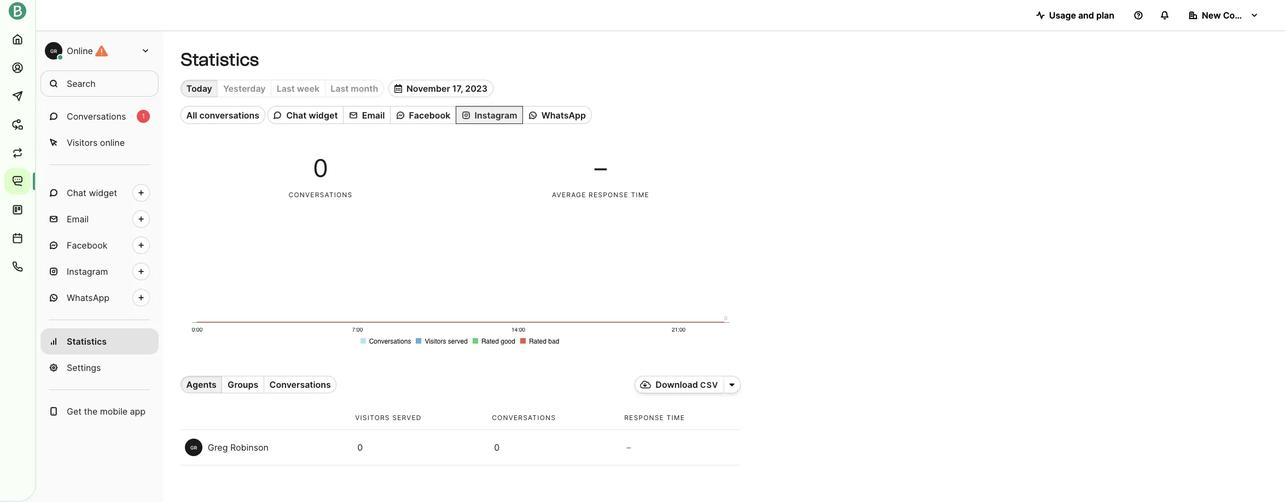 Task type: vqa. For each thing, say whether or not it's contained in the screenshot.
who
no



Task type: locate. For each thing, give the bounding box(es) containing it.
0 vertical spatial instagram
[[475, 110, 517, 121]]

company
[[1223, 10, 1264, 21]]

today button
[[181, 80, 217, 98]]

visitors left served in the left of the page
[[355, 414, 390, 423]]

0 vertical spatial visitors
[[67, 137, 98, 148]]

served
[[392, 414, 422, 423]]

greg robinson
[[208, 443, 269, 454]]

statistics up today
[[181, 49, 259, 70]]

1 horizontal spatial 0
[[357, 443, 363, 454]]

0 vertical spatial conversations
[[199, 110, 259, 121]]

1 horizontal spatial time
[[667, 414, 685, 423]]

1 vertical spatial chat widget
[[67, 188, 117, 199]]

visitors
[[67, 137, 98, 148], [355, 414, 390, 423]]

gr
[[50, 48, 57, 54], [190, 445, 197, 451]]

0 vertical spatial –
[[595, 154, 607, 183]]

– down response
[[627, 443, 631, 454]]

1 horizontal spatial widget
[[309, 110, 338, 121]]

1 vertical spatial widget
[[89, 188, 117, 199]]

gr left greg
[[190, 445, 197, 451]]

online
[[100, 137, 125, 148]]

0 horizontal spatial conversations
[[199, 110, 259, 121]]

chat inside chat widget button
[[286, 110, 307, 121]]

1 vertical spatial facebook
[[67, 240, 107, 251]]

email link
[[40, 206, 159, 233]]

1 vertical spatial email
[[67, 214, 89, 225]]

0 vertical spatial conversations
[[67, 111, 126, 122]]

new company button
[[1180, 4, 1268, 26]]

–
[[595, 154, 607, 183], [627, 443, 631, 454]]

average response time
[[552, 191, 649, 199]]

0 horizontal spatial facebook
[[67, 240, 107, 251]]

facebook up instagram link
[[67, 240, 107, 251]]

instagram
[[475, 110, 517, 121], [67, 266, 108, 277]]

facebook button
[[390, 106, 456, 124]]

0 horizontal spatial statistics
[[67, 337, 107, 347]]

whatsapp inside button
[[542, 110, 586, 121]]

0 vertical spatial whatsapp
[[542, 110, 586, 121]]

agents button
[[181, 376, 222, 394]]

visitors inside "link"
[[67, 137, 98, 148]]

0 vertical spatial widget
[[309, 110, 338, 121]]

solo image
[[730, 381, 735, 390]]

0 horizontal spatial chat widget
[[67, 188, 117, 199]]

chat widget
[[286, 110, 338, 121], [67, 188, 117, 199]]

0 horizontal spatial instagram
[[67, 266, 108, 277]]

mobile
[[100, 407, 128, 418]]

0 vertical spatial statistics
[[181, 49, 259, 70]]

get the mobile app link
[[40, 399, 159, 425]]

2 vertical spatial conversations
[[492, 414, 556, 423]]

all
[[186, 110, 197, 121]]

1 horizontal spatial facebook
[[409, 110, 451, 121]]

whatsapp link
[[40, 285, 159, 311]]

all conversations button
[[181, 106, 265, 124]]

chat widget inside button
[[286, 110, 338, 121]]

chat widget up "email" link
[[67, 188, 117, 199]]

instagram inside instagram link
[[67, 266, 108, 277]]

1 vertical spatial instagram
[[67, 266, 108, 277]]

today
[[186, 83, 212, 94]]

gr for greg robinson
[[190, 445, 197, 451]]

email
[[362, 110, 385, 121], [67, 214, 89, 225]]

chat inside chat widget link
[[67, 188, 86, 199]]

groups button
[[222, 376, 264, 394]]

0 vertical spatial chat widget
[[286, 110, 338, 121]]

1 horizontal spatial gr
[[190, 445, 197, 451]]

1 vertical spatial statistics
[[67, 337, 107, 347]]

email button
[[343, 106, 390, 124]]

facebook
[[409, 110, 451, 121], [67, 240, 107, 251]]

conversations
[[199, 110, 259, 121], [289, 191, 353, 199]]

widget up "email" link
[[89, 188, 117, 199]]

gr left the online
[[50, 48, 57, 54]]

0 horizontal spatial gr
[[50, 48, 57, 54]]

1 horizontal spatial instagram
[[475, 110, 517, 121]]

instagram down 2023
[[475, 110, 517, 121]]

greg
[[208, 443, 228, 454]]

statistics
[[181, 49, 259, 70], [67, 337, 107, 347]]

1 horizontal spatial chat widget
[[286, 110, 338, 121]]

1 horizontal spatial email
[[362, 110, 385, 121]]

chat widget button
[[267, 106, 343, 124]]

email up facebook link
[[67, 214, 89, 225]]

instagram up whatsapp link
[[67, 266, 108, 277]]

search
[[67, 78, 96, 89]]

statistics up settings at left
[[67, 337, 107, 347]]

settings
[[67, 363, 101, 374]]

chat widget left email button
[[286, 110, 338, 121]]

17,
[[452, 83, 463, 94]]

facebook inside facebook button
[[409, 110, 451, 121]]

facebook inside facebook link
[[67, 240, 107, 251]]

email left facebook button
[[362, 110, 385, 121]]

conversations button
[[264, 376, 337, 394]]

2023
[[465, 83, 488, 94]]

1 horizontal spatial –
[[627, 443, 631, 454]]

1 vertical spatial time
[[667, 414, 685, 423]]

0 horizontal spatial whatsapp
[[67, 293, 109, 304]]

1 vertical spatial conversations
[[270, 380, 331, 391]]

response
[[589, 191, 629, 199]]

search link
[[40, 71, 159, 97]]

facebook down november
[[409, 110, 451, 121]]

groups
[[228, 380, 258, 391]]

0 vertical spatial gr
[[50, 48, 57, 54]]

plan
[[1097, 10, 1115, 21]]

new
[[1202, 10, 1221, 21]]

1 vertical spatial chat
[[67, 188, 86, 199]]

all conversations
[[186, 110, 259, 121]]

response
[[624, 414, 664, 423]]

1 vertical spatial whatsapp
[[67, 293, 109, 304]]

1 horizontal spatial conversations
[[289, 191, 353, 199]]

conversations
[[67, 111, 126, 122], [270, 380, 331, 391], [492, 414, 556, 423]]

1 horizontal spatial chat
[[286, 110, 307, 121]]

1 vertical spatial conversations
[[289, 191, 353, 199]]

facebook link
[[40, 233, 159, 259]]

0 vertical spatial chat
[[286, 110, 307, 121]]

conversations inside conversations button
[[270, 380, 331, 391]]

csv
[[700, 381, 719, 390]]

instagram link
[[40, 259, 159, 285]]

widget inside button
[[309, 110, 338, 121]]

1 horizontal spatial conversations
[[270, 380, 331, 391]]

1 horizontal spatial visitors
[[355, 414, 390, 423]]

0 vertical spatial time
[[631, 191, 649, 199]]

visitors for visitors online
[[67, 137, 98, 148]]

visitors left online
[[67, 137, 98, 148]]

0 vertical spatial facebook
[[409, 110, 451, 121]]

0 horizontal spatial visitors
[[67, 137, 98, 148]]

chat
[[286, 110, 307, 121], [67, 188, 86, 199]]

statistics link
[[40, 329, 159, 355]]

settings link
[[40, 355, 159, 381]]

widget
[[309, 110, 338, 121], [89, 188, 117, 199]]

1 vertical spatial gr
[[190, 445, 197, 451]]

1 vertical spatial visitors
[[355, 414, 390, 423]]

0 horizontal spatial chat
[[67, 188, 86, 199]]

average
[[552, 191, 586, 199]]

0 vertical spatial email
[[362, 110, 385, 121]]

0
[[313, 154, 328, 183], [357, 443, 363, 454], [494, 443, 500, 454]]

whatsapp
[[542, 110, 586, 121], [67, 293, 109, 304]]

1
[[142, 112, 145, 120]]

time
[[631, 191, 649, 199], [667, 414, 685, 423]]

1 horizontal spatial whatsapp
[[542, 110, 586, 121]]

and
[[1078, 10, 1094, 21]]

widget left email button
[[309, 110, 338, 121]]

– up average response time
[[595, 154, 607, 183]]



Task type: describe. For each thing, give the bounding box(es) containing it.
the
[[84, 407, 98, 418]]

instagram button
[[456, 106, 523, 124]]

0 horizontal spatial widget
[[89, 188, 117, 199]]

conversations inside button
[[199, 110, 259, 121]]

new company
[[1202, 10, 1264, 21]]

online
[[67, 45, 93, 56]]

2 horizontal spatial 0
[[494, 443, 500, 454]]

november 17, 2023
[[407, 83, 488, 94]]

get
[[67, 407, 82, 418]]

agents
[[186, 380, 217, 391]]

email inside button
[[362, 110, 385, 121]]

instagram inside instagram button
[[475, 110, 517, 121]]

robinson
[[230, 443, 269, 454]]

november 17, 2023 button
[[389, 80, 493, 98]]

0 horizontal spatial time
[[631, 191, 649, 199]]

get the mobile app
[[67, 407, 146, 418]]

1 vertical spatial –
[[627, 443, 631, 454]]

1 horizontal spatial statistics
[[181, 49, 259, 70]]

0 horizontal spatial –
[[595, 154, 607, 183]]

chat widget link
[[40, 180, 159, 206]]

visitors for visitors served
[[355, 414, 390, 423]]

0 horizontal spatial conversations
[[67, 111, 126, 122]]

app
[[130, 407, 146, 418]]

whatsapp button
[[523, 106, 592, 124]]

download
[[656, 380, 698, 391]]

2 horizontal spatial conversations
[[492, 414, 556, 423]]

0 horizontal spatial email
[[67, 214, 89, 225]]

visitors served
[[355, 414, 422, 423]]

gr for online
[[50, 48, 57, 54]]

download csv
[[656, 380, 719, 391]]

usage and plan
[[1049, 10, 1115, 21]]

usage
[[1049, 10, 1076, 21]]

response time
[[624, 414, 685, 423]]

usage and plan button
[[1027, 4, 1123, 26]]

visitors online
[[67, 137, 125, 148]]

november
[[407, 83, 450, 94]]

0 horizontal spatial 0
[[313, 154, 328, 183]]

visitors online link
[[40, 130, 159, 156]]



